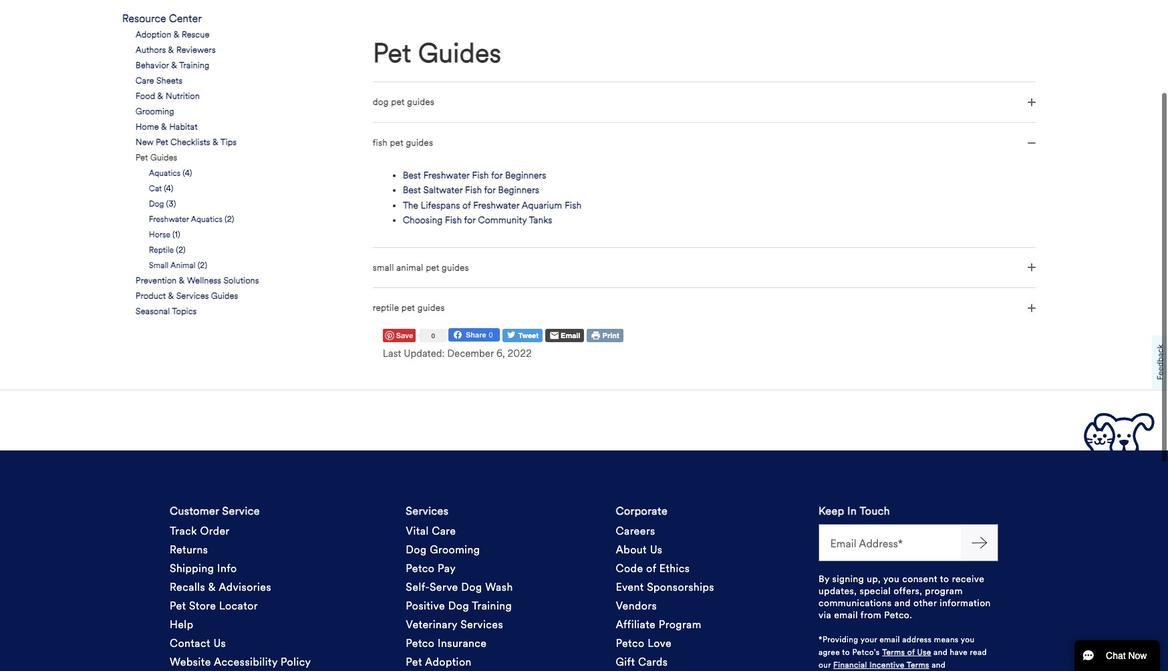 Task type: vqa. For each thing, say whether or not it's contained in the screenshot.


Task type: locate. For each thing, give the bounding box(es) containing it.
small
[[149, 260, 169, 270]]

pet inside 'link'
[[402, 302, 415, 313]]

pet right reptile
[[402, 302, 415, 313]]

2 vertical spatial freshwater
[[149, 213, 189, 223]]

december
[[447, 347, 494, 359]]

for up "best saltwater fish for beginners" link
[[491, 169, 503, 180]]

of down "best saltwater fish for beginners" link
[[463, 199, 471, 210]]

1 vertical spatial services
[[406, 504, 449, 517]]

1 horizontal spatial of
[[647, 561, 657, 574]]

to up program on the right
[[941, 573, 950, 584]]

(4) right 'aquatics' link
[[183, 167, 192, 177]]

2 vertical spatial guides
[[211, 290, 238, 301]]

you right up,
[[884, 573, 900, 584]]

(2) up 'animal'
[[176, 244, 186, 254]]

1 vertical spatial for
[[484, 184, 496, 195]]

0 horizontal spatial freshwater
[[149, 213, 189, 223]]

vital
[[406, 524, 429, 537]]

guides right animal
[[442, 261, 469, 273]]

& right home
[[161, 121, 167, 132]]

pet up help
[[170, 599, 186, 611]]

resource center adoption & rescue authors & reviewers behavior & training care sheets food & nutrition grooming home & habitat new pet checklists & tips pet guides aquatics (4) cat (4) dog (3) freshwater aquatics (2) horse (1) reptile (2) small animal (2) prevention & wellness solutions product & services guides seasonal topics
[[122, 11, 259, 316]]

0 vertical spatial you
[[884, 573, 900, 584]]

& down 'animal'
[[179, 275, 185, 286]]

pet right animal
[[426, 261, 440, 273]]

& down authors & reviewers link
[[171, 60, 177, 70]]

1 vertical spatial us
[[214, 636, 226, 649]]

reptile
[[149, 244, 174, 254]]

0 horizontal spatial aquatics
[[149, 167, 181, 177]]

adoption inside 'resource center adoption & rescue authors & reviewers behavior & training care sheets food & nutrition grooming home & habitat new pet checklists & tips pet guides aquatics (4) cat (4) dog (3) freshwater aquatics (2) horse (1) reptile (2) small animal (2) prevention & wellness solutions product & services guides seasonal topics'
[[136, 29, 171, 40]]

information
[[940, 597, 991, 608]]

sidebar navigation element
[[122, 11, 324, 317]]

dog left (3)
[[149, 198, 164, 208]]

horse
[[149, 229, 170, 239]]

0 vertical spatial training
[[179, 60, 210, 70]]

1 horizontal spatial services
[[406, 504, 449, 517]]

1 vertical spatial of
[[647, 561, 657, 574]]

corporate
[[616, 504, 668, 517]]

0 vertical spatial terms
[[883, 647, 906, 656]]

0 horizontal spatial adoption
[[136, 29, 171, 40]]

by
[[819, 573, 830, 584]]

pet right the "dog"
[[391, 96, 405, 107]]

fish down best freshwater fish for beginners link
[[465, 184, 482, 195]]

2 horizontal spatial freshwater
[[473, 199, 520, 210]]

1 vertical spatial email
[[880, 634, 900, 644]]

recalls
[[170, 580, 205, 593]]

1 horizontal spatial to
[[941, 573, 950, 584]]

1 vertical spatial (4)
[[164, 183, 173, 193]]

center
[[169, 11, 202, 24]]

0 vertical spatial (2)
[[225, 213, 234, 223]]

0
[[432, 331, 435, 339]]

affiliate
[[616, 617, 656, 630]]

1 vertical spatial and
[[934, 647, 948, 656]]

0 vertical spatial grooming
[[136, 106, 174, 116]]

1 vertical spatial guides
[[150, 152, 177, 163]]

0 vertical spatial services
[[176, 290, 209, 301]]

to inside by signing up, you consent to receive updates, special offers, program communications and other information via email from petco.
[[941, 573, 950, 584]]

adoption & rescue link
[[136, 28, 210, 40]]

from
[[861, 609, 882, 620]]

1 horizontal spatial grooming
[[430, 543, 480, 555]]

event
[[616, 580, 644, 593]]

guides for reptile pet guides
[[418, 302, 445, 313]]

behavior
[[136, 60, 169, 70]]

services up vital care link
[[406, 504, 449, 517]]

1 vertical spatial you
[[961, 634, 975, 644]]

training
[[179, 60, 210, 70], [472, 599, 512, 611]]

1 horizontal spatial email
[[880, 634, 900, 644]]

0 vertical spatial guides
[[418, 36, 502, 69]]

lifespans
[[421, 199, 460, 210]]

freshwater up community on the left
[[473, 199, 520, 210]]

1 vertical spatial care
[[432, 524, 456, 537]]

0 horizontal spatial (2)
[[176, 244, 186, 254]]

small animal pet guides link
[[373, 246, 1036, 287]]

new pet checklists & tips link
[[136, 136, 237, 148]]

info
[[217, 561, 237, 574]]

1 horizontal spatial (4)
[[183, 167, 192, 177]]

animal
[[170, 260, 196, 270]]

us up website accessibility policy link
[[214, 636, 226, 649]]

1 vertical spatial to
[[843, 647, 850, 656]]

pet for dog
[[391, 96, 405, 107]]

guides right the "dog"
[[407, 96, 435, 107]]

training inside 'resource center adoption & rescue authors & reviewers behavior & training care sheets food & nutrition grooming home & habitat new pet checklists & tips pet guides aquatics (4) cat (4) dog (3) freshwater aquatics (2) horse (1) reptile (2) small animal (2) prevention & wellness solutions product & services guides seasonal topics'
[[179, 60, 210, 70]]

choosing fish for community tanks link
[[403, 213, 553, 228]]

adoption up 'authors'
[[136, 29, 171, 40]]

petco up the gift
[[616, 636, 645, 649]]

1 horizontal spatial us
[[650, 543, 663, 555]]

email inside by signing up, you consent to receive updates, special offers, program communications and other information via email from petco.
[[835, 609, 858, 620]]

petco down veterinary
[[406, 636, 435, 649]]

special
[[860, 585, 891, 596]]

services up the insurance
[[461, 617, 504, 630]]

us up code of ethics link
[[650, 543, 663, 555]]

0 horizontal spatial care
[[136, 75, 154, 86]]

terms down use
[[907, 660, 930, 669]]

training down wash
[[472, 599, 512, 611]]

1 vertical spatial (2)
[[176, 244, 186, 254]]

0 horizontal spatial of
[[463, 199, 471, 210]]

0 horizontal spatial services
[[176, 290, 209, 301]]

to up financial
[[843, 647, 850, 656]]

0 horizontal spatial email
[[835, 609, 858, 620]]

cat link
[[149, 182, 162, 194]]

sheets
[[156, 75, 183, 86]]

code of ethics link
[[616, 559, 690, 577]]

email down communications
[[835, 609, 858, 620]]

best freshwater fish for beginners best saltwater fish for beginners the lifespans of freshwater aquarium fish choosing fish for community tanks
[[403, 169, 582, 225]]

print link
[[587, 329, 624, 342]]

updates,
[[819, 585, 857, 596]]

2 vertical spatial (2)
[[198, 260, 207, 270]]

1 vertical spatial adoption
[[425, 655, 472, 668]]

seasonal topics link
[[136, 305, 197, 317]]

0 vertical spatial of
[[463, 199, 471, 210]]

grooming up home
[[136, 106, 174, 116]]

pay
[[438, 561, 456, 574]]

other
[[914, 597, 937, 608]]

petco love link
[[616, 634, 672, 652]]

love
[[648, 636, 672, 649]]

agree
[[819, 647, 841, 656]]

rescue
[[182, 29, 210, 40]]

1 horizontal spatial aquatics
[[191, 213, 223, 223]]

0 vertical spatial to
[[941, 573, 950, 584]]

freshwater up saltwater
[[424, 169, 470, 180]]

track order link
[[170, 521, 230, 540]]

1 horizontal spatial training
[[472, 599, 512, 611]]

of inside careers about us code of ethics event sponsorships vendors affiliate program petco love gift cards
[[647, 561, 657, 574]]

ethics
[[660, 561, 690, 574]]

1 vertical spatial best
[[403, 184, 421, 195]]

0 horizontal spatial training
[[179, 60, 210, 70]]

1 vertical spatial grooming
[[430, 543, 480, 555]]

(4) right cat
[[164, 183, 173, 193]]

0 horizontal spatial us
[[214, 636, 226, 649]]

2 horizontal spatial (2)
[[225, 213, 234, 223]]

fish down "lifespans"
[[445, 214, 462, 225]]

fish pet guides
[[373, 136, 433, 148]]

0 horizontal spatial grooming
[[136, 106, 174, 116]]

0 vertical spatial care
[[136, 75, 154, 86]]

for up the lifespans of freshwater aquarium fish link
[[484, 184, 496, 195]]

and have read our
[[819, 647, 987, 669]]

care
[[136, 75, 154, 86], [432, 524, 456, 537]]

save
[[396, 330, 413, 339]]

0 vertical spatial (4)
[[183, 167, 192, 177]]

pet inside "link"
[[426, 261, 440, 273]]

up,
[[867, 573, 881, 584]]

care up dog grooming link
[[432, 524, 456, 537]]

1 horizontal spatial you
[[961, 634, 975, 644]]

services inside 'resource center adoption & rescue authors & reviewers behavior & training care sheets food & nutrition grooming home & habitat new pet checklists & tips pet guides aquatics (4) cat (4) dog (3) freshwater aquatics (2) horse (1) reptile (2) small animal (2) prevention & wellness solutions product & services guides seasonal topics'
[[176, 290, 209, 301]]

saltwater
[[424, 184, 463, 195]]

self-
[[406, 580, 430, 593]]

nutrition
[[166, 90, 200, 101]]

self-serve dog wash link
[[406, 577, 513, 596]]

of left use
[[908, 647, 915, 656]]

(3)
[[166, 198, 176, 208]]

2 vertical spatial services
[[461, 617, 504, 630]]

order
[[200, 524, 230, 537]]

1 vertical spatial training
[[472, 599, 512, 611]]

0 vertical spatial email
[[835, 609, 858, 620]]

small animal link
[[149, 259, 196, 271]]

fish up "best saltwater fish for beginners" link
[[472, 169, 489, 180]]

1 best from the top
[[403, 169, 421, 180]]

terms up financial incentive terms and
[[883, 647, 906, 656]]

for down the lifespans of freshwater aquarium fish link
[[464, 214, 476, 225]]

receive
[[953, 573, 985, 584]]

2 best from the top
[[403, 184, 421, 195]]

veterinary
[[406, 617, 458, 630]]

small animal pet guides
[[373, 261, 469, 273]]

0 vertical spatial us
[[650, 543, 663, 555]]

0 horizontal spatial guides
[[150, 152, 177, 163]]

adoption down petco insurance link
[[425, 655, 472, 668]]

1 horizontal spatial adoption
[[425, 655, 472, 668]]

program
[[659, 617, 702, 630]]

pet
[[373, 36, 411, 69], [156, 137, 168, 147], [136, 152, 148, 163], [170, 599, 186, 611], [406, 655, 422, 668]]

service
[[222, 504, 260, 517]]

guides up 0
[[418, 302, 445, 313]]

1 vertical spatial freshwater
[[473, 199, 520, 210]]

grooming
[[136, 106, 174, 116], [430, 543, 480, 555]]

adoption
[[136, 29, 171, 40], [425, 655, 472, 668]]

training down the reviewers
[[179, 60, 210, 70]]

of right the code
[[647, 561, 657, 574]]

petco inside careers about us code of ethics event sponsorships vendors affiliate program petco love gift cards
[[616, 636, 645, 649]]

best
[[403, 169, 421, 180], [403, 184, 421, 195]]

1 horizontal spatial care
[[432, 524, 456, 537]]

track order returns shipping info recalls & advisories pet store locator help contact us website accessibility policy
[[170, 524, 311, 668]]

for
[[491, 169, 503, 180], [484, 184, 496, 195], [464, 214, 476, 225]]

best freshwater fish for beginners link
[[403, 168, 547, 183]]

0 vertical spatial adoption
[[136, 29, 171, 40]]

email up the petco's terms of use on the bottom right of page
[[880, 634, 900, 644]]

email inside *providing your email address means you agree to
[[880, 634, 900, 644]]

0 vertical spatial beginners
[[505, 169, 547, 180]]

2 vertical spatial of
[[908, 647, 915, 656]]

2 horizontal spatial services
[[461, 617, 504, 630]]

pet right fish
[[390, 136, 404, 148]]

locator
[[219, 599, 258, 611]]

wash
[[486, 580, 513, 593]]

0 horizontal spatial you
[[884, 573, 900, 584]]

us inside careers about us code of ethics event sponsorships vendors affiliate program petco love gift cards
[[650, 543, 663, 555]]

1 horizontal spatial terms
[[907, 660, 930, 669]]

pet inside vital care dog grooming petco pay self-serve dog wash positive dog training veterinary services petco insurance pet adoption
[[406, 655, 422, 668]]

(2) up wellness
[[198, 260, 207, 270]]

website accessibility policy link
[[170, 652, 311, 671]]

guides
[[418, 36, 502, 69], [150, 152, 177, 163], [211, 290, 238, 301]]

& up authors & reviewers link
[[174, 29, 179, 40]]

you up have
[[961, 634, 975, 644]]

& up "seasonal topics" link
[[168, 290, 174, 301]]

services
[[176, 290, 209, 301], [406, 504, 449, 517], [461, 617, 504, 630]]

services down prevention & wellness solutions link
[[176, 290, 209, 301]]

grooming up pay
[[430, 543, 480, 555]]

guides
[[407, 96, 435, 107], [406, 136, 433, 148], [442, 261, 469, 273], [418, 302, 445, 313]]

None email field
[[819, 523, 961, 561]]

pet down petco insurance link
[[406, 655, 422, 668]]

tips
[[220, 137, 237, 147]]

& up pet store locator link
[[208, 580, 216, 593]]

0 vertical spatial best
[[403, 169, 421, 180]]

of
[[463, 199, 471, 210], [647, 561, 657, 574], [908, 647, 915, 656]]

(2) right "freshwater aquatics" link
[[225, 213, 234, 223]]

guides right fish
[[406, 136, 433, 148]]

&
[[174, 29, 179, 40], [168, 44, 174, 55], [171, 60, 177, 70], [157, 90, 163, 101], [161, 121, 167, 132], [213, 137, 219, 147], [179, 275, 185, 286], [168, 290, 174, 301], [208, 580, 216, 593]]

care inside vital care dog grooming petco pay self-serve dog wash positive dog training veterinary services petco insurance pet adoption
[[432, 524, 456, 537]]

us inside track order returns shipping info recalls & advisories pet store locator help contact us website accessibility policy
[[214, 636, 226, 649]]

guides inside 'link'
[[418, 302, 445, 313]]

0 vertical spatial aquatics
[[149, 167, 181, 177]]

care up food
[[136, 75, 154, 86]]

1 horizontal spatial freshwater
[[424, 169, 470, 180]]

incentive
[[870, 660, 905, 669]]

0 vertical spatial freshwater
[[424, 169, 470, 180]]

touch
[[860, 504, 891, 517]]

you inside by signing up, you consent to receive updates, special offers, program communications and other information via email from petco.
[[884, 573, 900, 584]]

0 vertical spatial and
[[895, 597, 911, 608]]

freshwater down (3)
[[149, 213, 189, 223]]

services inside vital care dog grooming petco pay self-serve dog wash positive dog training veterinary services petco insurance pet adoption
[[461, 617, 504, 630]]

0 horizontal spatial to
[[843, 647, 850, 656]]



Task type: describe. For each thing, give the bounding box(es) containing it.
petco.
[[885, 609, 913, 620]]

program
[[926, 585, 963, 596]]

prevention
[[136, 275, 177, 286]]

community
[[478, 214, 527, 225]]

tanks
[[529, 214, 553, 225]]

about
[[616, 543, 647, 555]]

offers,
[[894, 585, 923, 596]]

1 vertical spatial aquatics
[[191, 213, 223, 223]]

1 horizontal spatial (2)
[[198, 260, 207, 270]]

dog inside 'resource center adoption & rescue authors & reviewers behavior & training care sheets food & nutrition grooming home & habitat new pet checklists & tips pet guides aquatics (4) cat (4) dog (3) freshwater aquatics (2) horse (1) reptile (2) small animal (2) prevention & wellness solutions product & services guides seasonal topics'
[[149, 198, 164, 208]]

track
[[170, 524, 197, 537]]

via
[[819, 609, 832, 620]]

accessibility
[[214, 655, 278, 668]]

0 horizontal spatial (4)
[[164, 183, 173, 193]]

your
[[861, 634, 878, 644]]

care inside 'resource center adoption & rescue authors & reviewers behavior & training care sheets food & nutrition grooming home & habitat new pet checklists & tips pet guides aquatics (4) cat (4) dog (3) freshwater aquatics (2) horse (1) reptile (2) small animal (2) prevention & wellness solutions product & services guides seasonal topics'
[[136, 75, 154, 86]]

reptile pet guides link
[[373, 287, 1036, 328]]

dog down self-serve dog wash link
[[448, 599, 469, 611]]

help
[[170, 617, 194, 630]]

& left tips
[[213, 137, 219, 147]]

contact
[[170, 636, 210, 649]]

to inside *providing your email address means you agree to
[[843, 647, 850, 656]]

adoption inside vital care dog grooming petco pay self-serve dog wash positive dog training veterinary services petco insurance pet adoption
[[425, 655, 472, 668]]

use
[[918, 647, 932, 656]]

behavior & training link
[[136, 59, 210, 71]]

pet down home & habitat "link" at the top
[[156, 137, 168, 147]]

reviewers
[[176, 44, 216, 55]]

resource center link
[[122, 11, 202, 24]]

dog pet guides
[[373, 96, 435, 107]]

best saltwater fish for beginners link
[[403, 183, 540, 198]]

freshwater inside 'resource center adoption & rescue authors & reviewers behavior & training care sheets food & nutrition grooming home & habitat new pet checklists & tips pet guides aquatics (4) cat (4) dog (3) freshwater aquatics (2) horse (1) reptile (2) small animal (2) prevention & wellness solutions product & services guides seasonal topics'
[[149, 213, 189, 223]]

new
[[136, 137, 154, 147]]

of inside best freshwater fish for beginners best saltwater fish for beginners the lifespans of freshwater aquarium fish choosing fish for community tanks
[[463, 199, 471, 210]]

(1)
[[173, 229, 180, 239]]

& up behavior & training link
[[168, 44, 174, 55]]

email link
[[546, 329, 585, 342]]

dog pet guides link
[[373, 81, 1036, 122]]

seasonal
[[136, 306, 170, 316]]

careers
[[616, 524, 656, 537]]

shipping
[[170, 561, 214, 574]]

vital care dog grooming petco pay self-serve dog wash positive dog training veterinary services petco insurance pet adoption
[[406, 524, 513, 668]]

print
[[601, 331, 620, 340]]

authors
[[136, 44, 166, 55]]

0 vertical spatial for
[[491, 169, 503, 180]]

customer service
[[170, 504, 260, 517]]

prevention & wellness solutions link
[[136, 274, 259, 286]]

advisories
[[219, 580, 272, 593]]

guides for dog pet guides
[[407, 96, 435, 107]]

pet down 'new'
[[136, 152, 148, 163]]

code
[[616, 561, 644, 574]]

veterinary services link
[[406, 615, 504, 634]]

horse link
[[149, 228, 170, 240]]

& inside track order returns shipping info recalls & advisories pet store locator help contact us website accessibility policy
[[208, 580, 216, 593]]

petco pay link
[[406, 559, 456, 577]]

dog grooming link
[[406, 540, 480, 559]]

positive
[[406, 599, 445, 611]]

dog down vital
[[406, 543, 427, 555]]

care sheets link
[[136, 74, 183, 86]]

grooming inside vital care dog grooming petco pay self-serve dog wash positive dog training veterinary services petco insurance pet adoption
[[430, 543, 480, 555]]

address
[[903, 634, 932, 644]]

pet for fish
[[390, 136, 404, 148]]

2022
[[508, 347, 532, 359]]

submit email address image
[[972, 534, 988, 550]]

fish right aquarium
[[565, 199, 582, 210]]

2 vertical spatial and
[[932, 660, 946, 669]]

the
[[403, 199, 419, 210]]

choosing
[[403, 214, 443, 225]]

keep in touch
[[819, 504, 891, 517]]

recalls & advisories link
[[170, 577, 272, 596]]

sponsorships
[[647, 580, 715, 593]]

authors & reviewers link
[[136, 44, 216, 56]]

pet store locator link
[[170, 596, 258, 615]]

2 horizontal spatial guides
[[418, 36, 502, 69]]

pet for reptile
[[402, 302, 415, 313]]

petco up self-
[[406, 561, 435, 574]]

and inside by signing up, you consent to receive updates, special offers, program communications and other information via email from petco.
[[895, 597, 911, 608]]

grooming link
[[136, 105, 174, 117]]

tweet link
[[503, 329, 543, 342]]

1 horizontal spatial guides
[[211, 290, 238, 301]]

small
[[373, 261, 394, 273]]

training inside vital care dog grooming petco pay self-serve dog wash positive dog training veterinary services petco insurance pet adoption
[[472, 599, 512, 611]]

last
[[383, 347, 401, 359]]

and inside 'and have read our'
[[934, 647, 948, 656]]

grooming inside 'resource center adoption & rescue authors & reviewers behavior & training care sheets food & nutrition grooming home & habitat new pet checklists & tips pet guides aquatics (4) cat (4) dog (3) freshwater aquatics (2) horse (1) reptile (2) small animal (2) prevention & wellness solutions product & services guides seasonal topics'
[[136, 106, 174, 116]]

pet adoption link
[[406, 652, 472, 671]]

home
[[136, 121, 159, 132]]

2 vertical spatial for
[[464, 214, 476, 225]]

serve
[[430, 580, 459, 593]]

wellness
[[187, 275, 221, 286]]

pet up the "dog"
[[373, 36, 411, 69]]

1 vertical spatial beginners
[[498, 184, 540, 195]]

in
[[848, 504, 857, 517]]

1 vertical spatial terms
[[907, 660, 930, 669]]

email
[[559, 331, 581, 340]]

have
[[950, 647, 968, 656]]

dog
[[373, 96, 389, 107]]

topics
[[172, 306, 197, 316]]

last updated: december 6, 2022
[[383, 347, 532, 359]]

fish
[[373, 136, 388, 148]]

updated:
[[404, 347, 445, 359]]

financial incentive terms and
[[834, 660, 946, 669]]

careers link
[[616, 521, 656, 540]]

event sponsorships link
[[616, 577, 715, 596]]

product & services guides link
[[136, 290, 238, 302]]

2 horizontal spatial of
[[908, 647, 915, 656]]

our
[[819, 660, 831, 669]]

guides for fish pet guides
[[406, 136, 433, 148]]

returns link
[[170, 540, 208, 559]]

pet guides
[[373, 36, 502, 69]]

dog up positive dog training link
[[462, 580, 482, 593]]

guides inside "link"
[[442, 261, 469, 273]]

reptile
[[373, 302, 399, 313]]

0 horizontal spatial terms
[[883, 647, 906, 656]]

you inside *providing your email address means you agree to
[[961, 634, 975, 644]]

pet inside track order returns shipping info recalls & advisories pet store locator help contact us website accessibility policy
[[170, 599, 186, 611]]

6,
[[497, 347, 505, 359]]

contact us link
[[170, 634, 226, 652]]

& right food
[[157, 90, 163, 101]]

*providing
[[819, 634, 859, 644]]



